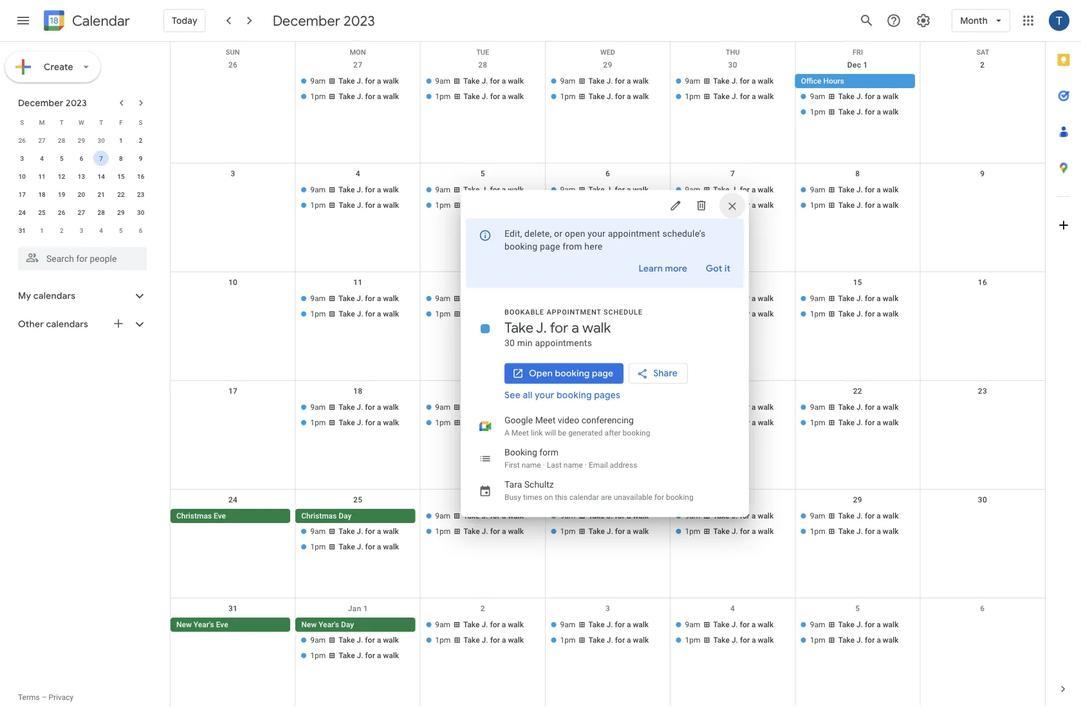 Task type: vqa. For each thing, say whether or not it's contained in the screenshot.


Task type: locate. For each thing, give the bounding box(es) containing it.
1 vertical spatial 10
[[228, 278, 238, 287]]

0 horizontal spatial 20
[[78, 190, 85, 198]]

s
[[20, 118, 24, 126], [139, 118, 143, 126]]

0 vertical spatial meet
[[535, 415, 556, 426]]

0 horizontal spatial name
[[522, 460, 541, 469]]

0 horizontal spatial 8
[[119, 154, 123, 162]]

0 horizontal spatial december
[[18, 97, 63, 109]]

year's
[[194, 620, 214, 629], [319, 620, 339, 629]]

0 vertical spatial 23
[[137, 190, 144, 198]]

booking down open booking page
[[557, 390, 592, 401]]

2 year's from the left
[[319, 620, 339, 629]]

new year's day
[[301, 620, 354, 629]]

9am button up a at left
[[420, 400, 540, 414]]

8
[[119, 154, 123, 162], [855, 169, 860, 178]]

27 element
[[74, 205, 89, 220]]

t up november 30 element
[[99, 118, 103, 126]]

1 horizontal spatial 12
[[478, 278, 487, 287]]

1 horizontal spatial christmas
[[301, 512, 337, 521]]

cell
[[171, 74, 295, 120], [295, 74, 420, 120], [420, 74, 545, 120], [545, 74, 670, 120], [670, 74, 795, 120], [795, 74, 920, 120], [920, 74, 1045, 120], [171, 183, 295, 214], [295, 183, 420, 214], [420, 183, 545, 214], [545, 183, 670, 214], [670, 183, 795, 214], [795, 183, 920, 214], [171, 292, 295, 322], [295, 292, 420, 322], [420, 292, 545, 322], [545, 292, 670, 322], [670, 292, 795, 322], [795, 292, 920, 322], [171, 400, 295, 431], [295, 400, 420, 431], [420, 400, 545, 431], [545, 400, 670, 431], [670, 400, 795, 431], [795, 400, 920, 431], [295, 509, 420, 555], [420, 509, 545, 555], [545, 509, 670, 555], [670, 509, 795, 555], [795, 509, 920, 555], [295, 618, 420, 664], [420, 618, 545, 664], [545, 618, 670, 664], [670, 618, 795, 664], [795, 618, 920, 664]]

this
[[555, 493, 568, 502]]

24 down 17 element in the left top of the page
[[18, 209, 26, 216]]

1 horizontal spatial name
[[564, 460, 583, 469]]

1 vertical spatial 28
[[58, 136, 65, 144]]

1 horizontal spatial 13
[[603, 278, 612, 287]]

booking right after
[[623, 428, 650, 437]]

15 element
[[113, 169, 129, 184]]

0 horizontal spatial december 2023
[[18, 97, 87, 109]]

page down 'or'
[[540, 241, 560, 252]]

name down booking
[[522, 460, 541, 469]]

christmas inside button
[[301, 512, 337, 521]]

1 t from the left
[[60, 118, 64, 126]]

appointment inside "edit, delete, or open your appointment schedule's booking page from here"
[[608, 228, 660, 239]]

november 29 element
[[74, 133, 89, 148]]

1 vertical spatial 13
[[603, 278, 612, 287]]

0 horizontal spatial 2023
[[66, 97, 87, 109]]

0 vertical spatial 8
[[119, 154, 123, 162]]

0 horizontal spatial 22
[[117, 190, 125, 198]]

1 right jan
[[363, 604, 368, 613]]

0 horizontal spatial 25
[[38, 209, 46, 216]]

1 9am button from the top
[[420, 292, 540, 306]]

google
[[505, 415, 533, 426]]

calendars down my calendars dropdown button
[[46, 319, 88, 330]]

1 horizontal spatial 15
[[853, 278, 862, 287]]

23 inside grid
[[978, 387, 987, 396]]

20 up conferencing
[[603, 387, 612, 396]]

1 new from the left
[[176, 620, 192, 629]]

19 element
[[54, 187, 69, 202]]

0 vertical spatial 15
[[117, 172, 125, 180]]

· left email
[[585, 460, 587, 469]]

see
[[505, 390, 521, 401]]

december 2023 up "mon"
[[273, 12, 375, 30]]

0 horizontal spatial meet
[[511, 428, 529, 437]]

2 s from the left
[[139, 118, 143, 126]]

0 vertical spatial your
[[588, 228, 606, 239]]

1 horizontal spatial ·
[[585, 460, 587, 469]]

eve
[[214, 512, 226, 521], [216, 620, 228, 629]]

1 horizontal spatial 28
[[98, 209, 105, 216]]

27 inside the november 27 element
[[38, 136, 46, 144]]

t up november 28 element
[[60, 118, 64, 126]]

bookable
[[505, 308, 544, 316]]

create
[[44, 61, 73, 73]]

0 horizontal spatial 7
[[99, 154, 103, 162]]

2 christmas from the left
[[301, 512, 337, 521]]

month button
[[952, 5, 1010, 36]]

1 horizontal spatial 23
[[978, 387, 987, 396]]

27 up january 3 element
[[78, 209, 85, 216]]

1 horizontal spatial 24
[[228, 496, 238, 505]]

1 horizontal spatial 14
[[728, 278, 737, 287]]

1 vertical spatial 9
[[980, 169, 985, 178]]

name right last
[[564, 460, 583, 469]]

address
[[610, 460, 637, 469]]

2 9am button from the top
[[420, 400, 540, 414]]

s right f
[[139, 118, 143, 126]]

grid
[[170, 42, 1045, 707]]

0 horizontal spatial 11
[[38, 172, 46, 180]]

17
[[18, 190, 26, 198], [228, 387, 238, 396]]

23 element
[[133, 187, 148, 202]]

1 vertical spatial 11
[[353, 278, 363, 287]]

m
[[39, 118, 45, 126]]

2023 up "w"
[[66, 97, 87, 109]]

31 for jan 1
[[228, 604, 238, 613]]

1 horizontal spatial new
[[301, 620, 317, 629]]

0 horizontal spatial 9
[[139, 154, 143, 162]]

learn
[[639, 263, 663, 274]]

1 vertical spatial 25
[[353, 496, 363, 505]]

31 up new year's eve button
[[228, 604, 238, 613]]

my calendars
[[18, 290, 75, 302]]

0 horizontal spatial page
[[540, 241, 560, 252]]

row containing sun
[[171, 42, 1045, 56]]

10
[[18, 172, 26, 180], [228, 278, 238, 287]]

more
[[665, 263, 687, 274]]

w
[[79, 118, 84, 126]]

13 up 20 element
[[78, 172, 85, 180]]

t
[[60, 118, 64, 126], [99, 118, 103, 126]]

december 2023 grid
[[12, 113, 151, 239]]

30 for 30 element
[[137, 209, 144, 216]]

booking down edit,
[[505, 241, 538, 252]]

29
[[603, 60, 612, 70], [78, 136, 85, 144], [117, 209, 125, 216], [853, 496, 862, 505]]

0 vertical spatial 17
[[18, 190, 26, 198]]

min
[[517, 338, 533, 348]]

december 2023
[[273, 12, 375, 30], [18, 97, 87, 109]]

0 vertical spatial 9
[[139, 154, 143, 162]]

12 element
[[54, 169, 69, 184]]

28 right the november 27 element
[[58, 136, 65, 144]]

4 take j. for a walk button from the top
[[670, 416, 790, 430]]

1 vertical spatial 16
[[978, 278, 987, 287]]

1 vertical spatial december 2023
[[18, 97, 87, 109]]

11 inside "element"
[[38, 172, 46, 180]]

21 element
[[93, 187, 109, 202]]

row
[[171, 42, 1045, 56], [171, 55, 1045, 163], [12, 113, 151, 131], [12, 131, 151, 149], [12, 149, 151, 167], [171, 163, 1045, 272], [12, 167, 151, 185], [12, 185, 151, 203], [12, 203, 151, 221], [12, 221, 151, 239], [171, 272, 1045, 381], [171, 381, 1045, 490], [171, 490, 1045, 598], [171, 598, 1045, 707]]

got it button
[[698, 253, 739, 284]]

1 horizontal spatial appointment
[[608, 228, 660, 239]]

january 3 element
[[74, 223, 89, 238]]

30 for 30 min appointments
[[505, 338, 515, 348]]

0 horizontal spatial year's
[[194, 620, 214, 629]]

share button
[[629, 363, 688, 384]]

28 down tue
[[478, 60, 487, 70]]

17 inside grid
[[228, 387, 238, 396]]

28 down 21
[[98, 209, 105, 216]]

26 down 19
[[58, 209, 65, 216]]

19
[[58, 190, 65, 198]]

1 name from the left
[[522, 460, 541, 469]]

meet up "will"
[[535, 415, 556, 426]]

23
[[137, 190, 144, 198], [978, 387, 987, 396]]

1 vertical spatial 17
[[228, 387, 238, 396]]

row group
[[12, 131, 151, 239]]

1 horizontal spatial s
[[139, 118, 143, 126]]

17 inside 17 element
[[18, 190, 26, 198]]

calendars up the other calendars
[[33, 290, 75, 302]]

None search field
[[0, 242, 160, 270]]

2023 up "mon"
[[344, 12, 375, 30]]

28 inside grid
[[478, 60, 487, 70]]

new
[[176, 620, 192, 629], [301, 620, 317, 629]]

12 inside december 2023 grid
[[58, 172, 65, 180]]

14 up 21
[[98, 172, 105, 180]]

31 down 24 element
[[18, 227, 26, 234]]

appointment up learn
[[608, 228, 660, 239]]

year's for day
[[319, 620, 339, 629]]

0 horizontal spatial s
[[20, 118, 24, 126]]

christmas day button
[[296, 509, 415, 523]]

22
[[117, 190, 125, 198], [853, 387, 862, 396]]

calendar heading
[[70, 12, 130, 30]]

24 element
[[14, 205, 30, 220]]

25 element
[[34, 205, 50, 220]]

25 inside grid
[[353, 496, 363, 505]]

f
[[119, 118, 123, 126]]

7 inside cell
[[99, 154, 103, 162]]

9am button up bookable
[[420, 292, 540, 306]]

· left last
[[543, 460, 545, 469]]

edit, delete, or open your appointment schedule's booking page from here
[[505, 228, 706, 252]]

0 vertical spatial 7
[[99, 154, 103, 162]]

30
[[728, 60, 737, 70], [98, 136, 105, 144], [137, 209, 144, 216], [505, 338, 515, 348], [978, 496, 987, 505]]

see all your booking pages
[[505, 390, 620, 401]]

21
[[98, 190, 105, 198]]

1 vertical spatial 22
[[853, 387, 862, 396]]

s up november 26 element
[[20, 118, 24, 126]]

11 element
[[34, 169, 50, 184]]

26
[[228, 60, 238, 70], [18, 136, 26, 144], [58, 209, 65, 216], [478, 496, 487, 505]]

1 horizontal spatial t
[[99, 118, 103, 126]]

20 down 13 element in the top of the page
[[78, 190, 85, 198]]

0 vertical spatial 22
[[117, 190, 125, 198]]

0 vertical spatial 20
[[78, 190, 85, 198]]

0 horizontal spatial 12
[[58, 172, 65, 180]]

0 vertical spatial 2023
[[344, 12, 375, 30]]

meet
[[535, 415, 556, 426], [511, 428, 529, 437]]

0 horizontal spatial 31
[[18, 227, 26, 234]]

9
[[139, 154, 143, 162], [980, 169, 985, 178]]

1
[[863, 60, 868, 70], [119, 136, 123, 144], [40, 227, 44, 234], [363, 604, 368, 613]]

25 up "christmas day" button
[[353, 496, 363, 505]]

booking
[[505, 241, 538, 252], [555, 368, 590, 379], [557, 390, 592, 401], [623, 428, 650, 437], [666, 493, 694, 502]]

26 element
[[54, 205, 69, 220]]

calendar element
[[41, 8, 130, 36]]

10 inside "element"
[[18, 172, 26, 180]]

1 horizontal spatial meet
[[535, 415, 556, 426]]

take j. for a walk button
[[670, 292, 790, 306], [670, 307, 790, 321], [670, 400, 790, 414], [670, 416, 790, 430]]

0 horizontal spatial ·
[[543, 460, 545, 469]]

j.
[[357, 77, 363, 86], [482, 77, 488, 86], [607, 77, 613, 86], [732, 77, 738, 86], [357, 92, 363, 101], [482, 92, 488, 101], [607, 92, 613, 101], [732, 92, 738, 101], [856, 92, 863, 101], [857, 107, 863, 116], [357, 185, 363, 194], [482, 185, 488, 194], [607, 185, 613, 194], [732, 185, 738, 194], [856, 185, 863, 194], [357, 201, 363, 210], [482, 201, 488, 210], [732, 201, 738, 210], [857, 201, 863, 210], [357, 294, 363, 303], [732, 294, 738, 303], [856, 294, 863, 303], [357, 310, 363, 319], [482, 310, 488, 319], [607, 310, 613, 319], [732, 310, 738, 319], [857, 310, 863, 319], [536, 319, 547, 337], [357, 403, 363, 412], [732, 403, 738, 412], [856, 403, 863, 412], [357, 418, 363, 427], [482, 418, 488, 427], [607, 418, 613, 427], [732, 418, 738, 427], [857, 418, 863, 427], [482, 512, 488, 521], [607, 512, 613, 521], [732, 512, 738, 521], [856, 512, 863, 521], [357, 527, 363, 536], [482, 527, 488, 536], [607, 527, 613, 536], [732, 527, 738, 536], [857, 527, 863, 536], [357, 543, 363, 552], [482, 620, 488, 629], [607, 620, 613, 629], [732, 620, 738, 629], [856, 620, 863, 629], [357, 636, 363, 645], [482, 636, 488, 645], [607, 636, 613, 645], [732, 636, 738, 645], [857, 636, 863, 645], [357, 651, 363, 660]]

1 vertical spatial 9am button
[[420, 400, 540, 414]]

20 inside grid
[[78, 190, 85, 198]]

calendars for my calendars
[[33, 290, 75, 302]]

1 vertical spatial appointment
[[547, 308, 601, 316]]

page up pages
[[592, 368, 613, 379]]

27 right calendar
[[603, 496, 612, 505]]

row containing s
[[12, 113, 151, 131]]

0 vertical spatial eve
[[214, 512, 226, 521]]

1 horizontal spatial 9
[[980, 169, 985, 178]]

eve inside new year's eve button
[[216, 620, 228, 629]]

1 vertical spatial 20
[[603, 387, 612, 396]]

privacy link
[[49, 693, 74, 702]]

cell containing christmas day
[[295, 509, 420, 555]]

1 vertical spatial your
[[535, 390, 554, 401]]

2
[[980, 60, 985, 70], [139, 136, 143, 144], [60, 227, 63, 234], [481, 604, 485, 613]]

1 vertical spatial 31
[[228, 604, 238, 613]]

1 horizontal spatial 18
[[353, 387, 363, 396]]

appointment
[[608, 228, 660, 239], [547, 308, 601, 316]]

1 vertical spatial 18
[[353, 387, 363, 396]]

january 6 element
[[133, 223, 148, 238]]

2 new from the left
[[301, 620, 317, 629]]

1 horizontal spatial your
[[588, 228, 606, 239]]

meet down google
[[511, 428, 529, 437]]

16
[[137, 172, 144, 180], [978, 278, 987, 287]]

0 horizontal spatial 28
[[58, 136, 65, 144]]

31 inside row group
[[18, 227, 26, 234]]

31
[[18, 227, 26, 234], [228, 604, 238, 613]]

20 element
[[74, 187, 89, 202]]

27 down m
[[38, 136, 46, 144]]

0 vertical spatial 13
[[78, 172, 85, 180]]

generated
[[568, 428, 603, 437]]

booking up see all your booking pages
[[555, 368, 590, 379]]

0 horizontal spatial 15
[[117, 172, 125, 180]]

0 vertical spatial 28
[[478, 60, 487, 70]]

christmas eve
[[176, 512, 226, 521]]

23 inside grid
[[137, 190, 144, 198]]

calendars for other calendars
[[46, 319, 88, 330]]

christmas inside button
[[176, 512, 212, 521]]

0 vertical spatial 14
[[98, 172, 105, 180]]

your inside "edit, delete, or open your appointment schedule's booking page from here"
[[588, 228, 606, 239]]

office
[[801, 77, 821, 86]]

18 inside december 2023 grid
[[38, 190, 46, 198]]

1 year's from the left
[[194, 620, 214, 629]]

26 down sun
[[228, 60, 238, 70]]

7
[[99, 154, 103, 162], [730, 169, 735, 178]]

0 vertical spatial page
[[540, 241, 560, 252]]

24 up christmas eve button
[[228, 496, 238, 505]]

1 horizontal spatial 31
[[228, 604, 238, 613]]

13 inside grid
[[603, 278, 612, 287]]

0 vertical spatial 24
[[18, 209, 26, 216]]

0 horizontal spatial 14
[[98, 172, 105, 180]]

25
[[38, 209, 46, 216], [353, 496, 363, 505]]

christmas
[[176, 512, 212, 521], [301, 512, 337, 521]]

other calendars button
[[3, 314, 160, 335]]

1 vertical spatial 7
[[730, 169, 735, 178]]

november 27 element
[[34, 133, 50, 148]]

0 vertical spatial 11
[[38, 172, 46, 180]]

new for new year's eve
[[176, 620, 192, 629]]

18 element
[[34, 187, 50, 202]]

1 horizontal spatial 17
[[228, 387, 238, 396]]

0 vertical spatial appointment
[[608, 228, 660, 239]]

26 left busy
[[478, 496, 487, 505]]

0 vertical spatial december 2023
[[273, 12, 375, 30]]

18 inside grid
[[353, 387, 363, 396]]

1 vertical spatial 24
[[228, 496, 238, 505]]

2 horizontal spatial 28
[[478, 60, 487, 70]]

google meet video conferencing a meet link will be generated after booking
[[505, 415, 650, 437]]

27 down "mon"
[[353, 60, 363, 70]]

appointment up take j. for a walk heading
[[547, 308, 601, 316]]

0 vertical spatial 31
[[18, 227, 26, 234]]

14 inside row group
[[98, 172, 105, 180]]

31 inside grid
[[228, 604, 238, 613]]

9 inside december 2023 grid
[[139, 154, 143, 162]]

open
[[529, 368, 553, 379]]

0 horizontal spatial new
[[176, 620, 192, 629]]

grid containing 26
[[170, 42, 1045, 707]]

1 horizontal spatial year's
[[319, 620, 339, 629]]

25 up january 1 element in the top left of the page
[[38, 209, 46, 216]]

0 vertical spatial 18
[[38, 190, 46, 198]]

november 30 element
[[93, 133, 109, 148]]

all
[[523, 390, 533, 401]]

0 horizontal spatial 13
[[78, 172, 85, 180]]

hours
[[823, 77, 844, 86]]

0 horizontal spatial 23
[[137, 190, 144, 198]]

1 horizontal spatial page
[[592, 368, 613, 379]]

be
[[558, 428, 566, 437]]

0 vertical spatial calendars
[[33, 290, 75, 302]]

5
[[60, 154, 63, 162], [481, 169, 485, 178], [119, 227, 123, 234], [855, 604, 860, 613]]

your up here
[[588, 228, 606, 239]]

walk
[[383, 77, 399, 86], [508, 77, 524, 86], [633, 77, 649, 86], [758, 77, 774, 86], [383, 92, 399, 101], [508, 92, 524, 101], [633, 92, 649, 101], [758, 92, 774, 101], [883, 92, 899, 101], [883, 107, 899, 116], [383, 185, 399, 194], [508, 185, 524, 194], [633, 185, 649, 194], [758, 185, 774, 194], [883, 185, 899, 194], [383, 201, 399, 210], [508, 201, 524, 210], [758, 201, 774, 210], [883, 201, 899, 210], [383, 294, 399, 303], [758, 294, 774, 303], [883, 294, 899, 303], [383, 310, 399, 319], [508, 310, 524, 319], [633, 310, 649, 319], [758, 310, 774, 319], [883, 310, 899, 319], [582, 319, 611, 337], [383, 403, 399, 412], [758, 403, 774, 412], [883, 403, 899, 412], [383, 418, 399, 427], [508, 418, 524, 427], [633, 418, 649, 427], [758, 418, 774, 427], [883, 418, 899, 427], [508, 512, 524, 521], [633, 512, 649, 521], [758, 512, 774, 521], [883, 512, 899, 521], [383, 527, 399, 536], [508, 527, 524, 536], [633, 527, 649, 536], [758, 527, 774, 536], [883, 527, 899, 536], [383, 543, 399, 552], [508, 620, 524, 629], [633, 620, 649, 629], [758, 620, 774, 629], [883, 620, 899, 629], [383, 636, 399, 645], [508, 636, 524, 645], [633, 636, 649, 645], [758, 636, 774, 645], [883, 636, 899, 645], [383, 651, 399, 660]]

14 down "it"
[[728, 278, 737, 287]]

your right all
[[535, 390, 554, 401]]

name
[[522, 460, 541, 469], [564, 460, 583, 469]]

got it
[[706, 263, 730, 274]]

8 inside december 2023 grid
[[119, 154, 123, 162]]

3
[[20, 154, 24, 162], [231, 169, 235, 178], [80, 227, 83, 234], [606, 604, 610, 613]]

1 right dec
[[863, 60, 868, 70]]

1 christmas from the left
[[176, 512, 212, 521]]

tab list
[[1046, 42, 1081, 671]]

december 2023 up m
[[18, 97, 87, 109]]

1 vertical spatial calendars
[[46, 319, 88, 330]]

28
[[478, 60, 487, 70], [58, 136, 65, 144], [98, 209, 105, 216]]

13 up schedule in the top right of the page
[[603, 278, 612, 287]]

27
[[353, 60, 363, 70], [38, 136, 46, 144], [78, 209, 85, 216], [603, 496, 612, 505]]

0 horizontal spatial 16
[[137, 172, 144, 180]]

1 vertical spatial 14
[[728, 278, 737, 287]]

conferencing
[[582, 415, 634, 426]]

booking right "unavailable"
[[666, 493, 694, 502]]

0 vertical spatial 9am button
[[420, 292, 540, 306]]

1 vertical spatial 12
[[478, 278, 487, 287]]



Task type: describe. For each thing, give the bounding box(es) containing it.
0 horizontal spatial appointment
[[547, 308, 601, 316]]

14 element
[[93, 169, 109, 184]]

2 · from the left
[[585, 460, 587, 469]]

from
[[563, 241, 582, 252]]

appointments
[[535, 338, 592, 348]]

new for new year's day
[[301, 620, 317, 629]]

got
[[706, 263, 722, 274]]

unavailable
[[614, 493, 653, 502]]

jan
[[348, 604, 361, 613]]

0 vertical spatial day
[[339, 512, 352, 521]]

page inside "edit, delete, or open your appointment schedule's booking page from here"
[[540, 241, 560, 252]]

28 element
[[93, 205, 109, 220]]

14 inside grid
[[728, 278, 737, 287]]

30 min appointments
[[505, 338, 592, 348]]

other
[[18, 319, 44, 330]]

delete appointment schedule image
[[695, 199, 708, 212]]

1 down 25 element
[[40, 227, 44, 234]]

today
[[172, 15, 197, 26]]

thu
[[726, 48, 740, 56]]

22 element
[[113, 187, 129, 202]]

3 take j. for a walk button from the top
[[670, 400, 790, 414]]

year's for eve
[[194, 620, 214, 629]]

mon
[[350, 48, 366, 56]]

my calendars button
[[3, 286, 160, 306]]

22 inside grid
[[853, 387, 862, 396]]

1 s from the left
[[20, 118, 24, 126]]

edit,
[[505, 228, 522, 239]]

22 inside row group
[[117, 190, 125, 198]]

2 name from the left
[[564, 460, 583, 469]]

share
[[653, 368, 678, 379]]

26 left the november 27 element
[[18, 136, 26, 144]]

9am button for 11
[[420, 292, 540, 306]]

13 inside december 2023 grid
[[78, 172, 85, 180]]

add other calendars image
[[112, 317, 125, 330]]

learn more
[[639, 263, 687, 274]]

or
[[554, 228, 563, 239]]

24 inside grid
[[228, 496, 238, 505]]

terms – privacy
[[18, 693, 74, 702]]

27 inside the 27 element
[[78, 209, 85, 216]]

first
[[505, 460, 520, 469]]

create button
[[5, 51, 100, 82]]

will
[[545, 428, 556, 437]]

booking form first name · last name · email address
[[505, 447, 637, 469]]

schedule
[[604, 308, 643, 316]]

1 horizontal spatial 10
[[228, 278, 238, 287]]

christmas for christmas day
[[301, 512, 337, 521]]

my
[[18, 290, 31, 302]]

16 inside december 2023 grid
[[137, 172, 144, 180]]

see all your booking pages link
[[505, 390, 620, 401]]

january 5 element
[[113, 223, 129, 238]]

on
[[544, 493, 553, 502]]

29 element
[[113, 205, 129, 220]]

1 vertical spatial december
[[18, 97, 63, 109]]

dec
[[847, 60, 861, 70]]

30 for november 30 element
[[98, 136, 105, 144]]

7 cell
[[91, 149, 111, 167]]

other calendars
[[18, 319, 88, 330]]

form
[[539, 447, 559, 458]]

sat
[[977, 48, 989, 56]]

november 28 element
[[54, 133, 69, 148]]

november 26 element
[[14, 133, 30, 148]]

10 element
[[14, 169, 30, 184]]

dec 1
[[847, 60, 868, 70]]

calendar
[[569, 493, 599, 502]]

1 down f
[[119, 136, 123, 144]]

settings menu image
[[916, 13, 931, 28]]

Search for people text field
[[26, 247, 139, 270]]

christmas eve button
[[171, 509, 290, 523]]

times
[[523, 493, 542, 502]]

sun
[[226, 48, 240, 56]]

1 vertical spatial page
[[592, 368, 613, 379]]

9 for december 2023
[[139, 154, 143, 162]]

bookable appointment schedule
[[505, 308, 643, 316]]

last
[[547, 460, 562, 469]]

25 inside 25 element
[[38, 209, 46, 216]]

open booking page
[[529, 368, 613, 379]]

terms
[[18, 693, 40, 702]]

it
[[725, 263, 730, 274]]

are
[[601, 493, 612, 502]]

7 inside grid
[[730, 169, 735, 178]]

january 1 element
[[34, 223, 50, 238]]

11 inside grid
[[353, 278, 363, 287]]

christmas for christmas eve
[[176, 512, 212, 521]]

january 2 element
[[54, 223, 69, 238]]

8 for sun
[[855, 169, 860, 178]]

today button
[[163, 5, 206, 36]]

video
[[558, 415, 579, 426]]

main drawer image
[[15, 13, 31, 28]]

15 inside row group
[[117, 172, 125, 180]]

15 inside grid
[[853, 278, 862, 287]]

wed
[[600, 48, 615, 56]]

after
[[605, 428, 621, 437]]

1 vertical spatial 2023
[[66, 97, 87, 109]]

31 element
[[14, 223, 30, 238]]

booking inside google meet video conferencing a meet link will be generated after booking
[[623, 428, 650, 437]]

–
[[42, 693, 47, 702]]

tara schultz busy times on this calendar are unavailable for booking
[[505, 479, 694, 502]]

cell containing office hours
[[795, 74, 920, 120]]

1 horizontal spatial 20
[[603, 387, 612, 396]]

january 4 element
[[93, 223, 109, 238]]

31 for 1
[[18, 227, 26, 234]]

terms link
[[18, 693, 40, 702]]

booking inside "edit, delete, or open your appointment schedule's booking page from here"
[[505, 241, 538, 252]]

1 horizontal spatial december 2023
[[273, 12, 375, 30]]

link
[[531, 428, 543, 437]]

christmas day
[[301, 512, 352, 521]]

calendar
[[72, 12, 130, 30]]

1 vertical spatial day
[[341, 620, 354, 629]]

office hours button
[[795, 74, 915, 88]]

row group containing 26
[[12, 131, 151, 239]]

for inside tara schultz busy times on this calendar are unavailable for booking
[[654, 493, 664, 502]]

booking
[[505, 447, 537, 458]]

pages
[[594, 390, 620, 401]]

28 for dec 1
[[478, 60, 487, 70]]

13 element
[[74, 169, 89, 184]]

fri
[[853, 48, 863, 56]]

delete,
[[525, 228, 552, 239]]

24 inside row group
[[18, 209, 26, 216]]

office hours
[[801, 77, 844, 86]]

schultz
[[524, 479, 554, 490]]

new year's eve button
[[171, 618, 290, 632]]

open
[[565, 228, 585, 239]]

30 element
[[133, 205, 148, 220]]

tue
[[476, 48, 489, 56]]

eve inside christmas eve button
[[214, 512, 226, 521]]

1 take j. for a walk button from the top
[[670, 292, 790, 306]]

28 for 1
[[58, 136, 65, 144]]

17 element
[[14, 187, 30, 202]]

2 t from the left
[[99, 118, 103, 126]]

month
[[960, 15, 988, 26]]

jan 1
[[348, 604, 368, 613]]

16 element
[[133, 169, 148, 184]]

a
[[505, 428, 510, 437]]

9 for sun
[[980, 169, 985, 178]]

new year's day button
[[296, 618, 415, 632]]

8 for december 2023
[[119, 154, 123, 162]]

support image
[[886, 13, 902, 28]]

tara
[[505, 479, 522, 490]]

cell containing new year's day
[[295, 618, 420, 664]]

2 vertical spatial 28
[[98, 209, 105, 216]]

1 horizontal spatial 2023
[[344, 12, 375, 30]]

privacy
[[49, 693, 74, 702]]

take j. for a walk heading
[[505, 319, 611, 337]]

1 · from the left
[[543, 460, 545, 469]]

1 vertical spatial meet
[[511, 428, 529, 437]]

1 horizontal spatial december
[[273, 12, 340, 30]]

booking inside tara schultz busy times on this calendar are unavailable for booking
[[666, 493, 694, 502]]

2 take j. for a walk button from the top
[[670, 307, 790, 321]]

schedule's
[[663, 228, 706, 239]]

new year's eve
[[176, 620, 228, 629]]

busy
[[505, 493, 521, 502]]

email
[[589, 460, 608, 469]]

9am button for 18
[[420, 400, 540, 414]]



